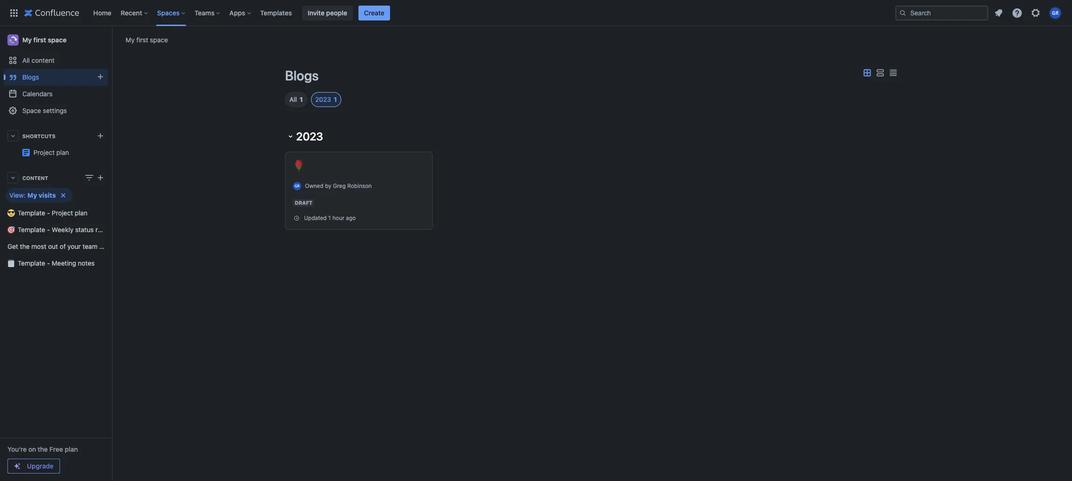 Task type: locate. For each thing, give the bounding box(es) containing it.
0 horizontal spatial all
[[22, 56, 30, 64]]

0 horizontal spatial space
[[48, 36, 67, 44]]

project plan
[[108, 145, 144, 153], [34, 148, 69, 156]]

template - meeting notes
[[18, 259, 95, 267]]

0 vertical spatial 2023
[[315, 95, 331, 103]]

0 horizontal spatial my first space link
[[4, 31, 108, 49]]

:dart: image
[[7, 226, 15, 234], [7, 226, 15, 234]]

hour
[[333, 214, 345, 221]]

template - meeting notes link
[[4, 255, 108, 272]]

invite
[[308, 9, 325, 17]]

template for template - project plan
[[18, 209, 45, 217]]

2023 inside dropdown button
[[296, 130, 323, 143]]

create link
[[359, 5, 390, 20]]

1 right "year 2023" element
[[334, 95, 337, 103]]

1 horizontal spatial project plan
[[108, 145, 144, 153]]

year 2023 element
[[315, 95, 331, 104]]

1 horizontal spatial my first space link
[[126, 35, 168, 44]]

-
[[47, 209, 50, 217], [47, 226, 50, 234], [47, 259, 50, 267]]

my
[[126, 36, 135, 44], [22, 36, 32, 44], [27, 191, 37, 199]]

space up 'all content' link
[[48, 36, 67, 44]]

create
[[364, 9, 385, 17]]

1 vertical spatial the
[[38, 445, 48, 453]]

2 horizontal spatial 1
[[334, 95, 337, 103]]

- inside template - project plan "link"
[[47, 209, 50, 217]]

blogs up all 1
[[285, 67, 319, 83]]

my up all content
[[22, 36, 32, 44]]

2023 up :rose: image
[[296, 130, 323, 143]]

upgrade button
[[8, 459, 60, 473]]

space
[[150, 36, 168, 44], [48, 36, 67, 44], [99, 242, 117, 250]]

all inside space element
[[22, 56, 30, 64]]

blogs up the calendars
[[22, 73, 39, 81]]

year all element
[[290, 95, 297, 104]]

shortcuts
[[22, 133, 55, 139]]

teams
[[195, 9, 215, 17]]

project plan link
[[4, 144, 144, 161], [34, 148, 69, 156]]

1 left hour
[[329, 214, 331, 221]]

report
[[96, 226, 114, 234]]

template down view: my visits
[[18, 209, 45, 217]]

get the most out of your team space
[[7, 242, 117, 250]]

2 template from the top
[[18, 226, 45, 234]]

my first space up content
[[22, 36, 67, 44]]

clear view image
[[58, 190, 69, 201]]

apps button
[[227, 5, 255, 20]]

apps
[[230, 9, 245, 17]]

meeting
[[52, 259, 76, 267]]

1 template from the top
[[18, 209, 45, 217]]

all left content
[[22, 56, 30, 64]]

my first space link down recent dropdown button
[[126, 35, 168, 44]]

1 horizontal spatial the
[[38, 445, 48, 453]]

0 horizontal spatial 1
[[300, 95, 303, 103]]

confluence image
[[24, 7, 79, 18], [24, 7, 79, 18]]

0 horizontal spatial my first space
[[22, 36, 67, 44]]

1 blogs element
[[300, 95, 303, 104], [334, 95, 337, 104]]

on
[[28, 445, 36, 453]]

shortcuts button
[[4, 127, 108, 144]]

owned
[[305, 183, 324, 190]]

my first space inside 'my first space' link
[[22, 36, 67, 44]]

- down "visits"
[[47, 209, 50, 217]]

content
[[22, 175, 48, 181]]

template for template - weekly status report
[[18, 226, 45, 234]]

template - weekly status report link
[[4, 221, 114, 238]]

- inside template - weekly status report "link"
[[47, 226, 50, 234]]

your
[[68, 242, 81, 250]]

3 template from the top
[[18, 259, 45, 267]]

2 1 blogs element from the left
[[334, 95, 337, 104]]

2023 right all 1
[[315, 95, 331, 103]]

- for project
[[47, 209, 50, 217]]

- left meeting
[[47, 259, 50, 267]]

most
[[31, 242, 46, 250]]

my first space link up 'all content' link
[[4, 31, 108, 49]]

3 - from the top
[[47, 259, 50, 267]]

0 horizontal spatial project plan
[[34, 148, 69, 156]]

robinson
[[348, 183, 372, 190]]

2023 button
[[285, 128, 899, 145]]

invite people
[[308, 9, 347, 17]]

2023
[[315, 95, 331, 103], [296, 130, 323, 143]]

1 horizontal spatial all
[[290, 95, 297, 103]]

1 vertical spatial 2023
[[296, 130, 323, 143]]

1 horizontal spatial 1 blogs element
[[334, 95, 337, 104]]

space down report
[[99, 242, 117, 250]]

0 vertical spatial the
[[20, 242, 30, 250]]

project plan link up change view icon
[[4, 144, 144, 161]]

1 - from the top
[[47, 209, 50, 217]]

settings
[[43, 107, 67, 114]]

1
[[300, 95, 303, 103], [334, 95, 337, 103], [329, 214, 331, 221]]

content button
[[4, 169, 108, 186]]

content
[[32, 56, 55, 64]]

first
[[136, 36, 148, 44], [33, 36, 46, 44]]

1 vertical spatial all
[[290, 95, 297, 103]]

cards image
[[862, 67, 873, 78]]

get
[[7, 242, 18, 250]]

project
[[108, 145, 129, 153], [34, 148, 55, 156], [52, 209, 73, 217]]

plan inside "link"
[[75, 209, 88, 217]]

template up "most"
[[18, 226, 45, 234]]

template down "most"
[[18, 259, 45, 267]]

updated 1 hour ago
[[304, 214, 356, 221]]

greg robinson link
[[333, 183, 372, 190]]

0 horizontal spatial blogs
[[22, 73, 39, 81]]

first up all content
[[33, 36, 46, 44]]

0 horizontal spatial first
[[33, 36, 46, 44]]

1 vertical spatial -
[[47, 226, 50, 234]]

- left weekly
[[47, 226, 50, 234]]

1 right year all element
[[300, 95, 303, 103]]

2 vertical spatial template
[[18, 259, 45, 267]]

create a page image
[[95, 172, 106, 183]]

plan
[[131, 145, 144, 153], [56, 148, 69, 156], [75, 209, 88, 217], [65, 445, 78, 453]]

0 vertical spatial all
[[22, 56, 30, 64]]

template - weekly status report
[[18, 226, 114, 234]]

:rose: image
[[293, 160, 305, 172]]

the
[[20, 242, 30, 250], [38, 445, 48, 453]]

all for all 1
[[290, 95, 297, 103]]

2 horizontal spatial space
[[150, 36, 168, 44]]

invite people button
[[302, 5, 353, 20]]

1 horizontal spatial space
[[99, 242, 117, 250]]

first down recent dropdown button
[[136, 36, 148, 44]]

create a blog image
[[95, 71, 106, 82]]

blogs
[[285, 67, 319, 83], [22, 73, 39, 81]]

2 vertical spatial -
[[47, 259, 50, 267]]

my first space
[[126, 36, 168, 44], [22, 36, 67, 44]]

my first space down recent dropdown button
[[126, 36, 168, 44]]

1 blogs element right year all element
[[300, 95, 303, 104]]

- inside template - meeting notes link
[[47, 259, 50, 267]]

home
[[93, 9, 111, 17]]

2023 for 2023
[[296, 130, 323, 143]]

1 horizontal spatial blogs
[[285, 67, 319, 83]]

0 vertical spatial template
[[18, 209, 45, 217]]

1 vertical spatial template
[[18, 226, 45, 234]]

1 blogs element right "year 2023" element
[[334, 95, 337, 104]]

all
[[22, 56, 30, 64], [290, 95, 297, 103]]

the right on
[[38, 445, 48, 453]]

banner
[[0, 0, 1073, 26]]

template
[[18, 209, 45, 217], [18, 226, 45, 234], [18, 259, 45, 267]]

view:
[[9, 191, 26, 199]]

0 horizontal spatial 1 blogs element
[[300, 95, 303, 104]]

0 vertical spatial -
[[47, 209, 50, 217]]

all left "year 2023" element
[[290, 95, 297, 103]]

1 for 2023
[[334, 95, 337, 103]]

1 horizontal spatial first
[[136, 36, 148, 44]]

2 - from the top
[[47, 226, 50, 234]]

view: my visits
[[9, 191, 56, 199]]

appswitcher icon image
[[8, 7, 20, 18]]

template - project plan
[[18, 209, 88, 217]]

space down spaces
[[150, 36, 168, 44]]

the right get
[[20, 242, 30, 250]]

my first space link
[[4, 31, 108, 49], [126, 35, 168, 44]]

:notepad_spiral: image
[[7, 260, 15, 267], [7, 260, 15, 267]]

1 1 blogs element from the left
[[300, 95, 303, 104]]



Task type: describe. For each thing, give the bounding box(es) containing it.
blogs inside space element
[[22, 73, 39, 81]]

change view image
[[84, 172, 95, 183]]

settings icon image
[[1031, 7, 1042, 18]]

1 for all
[[300, 95, 303, 103]]

greg
[[333, 183, 346, 190]]

updated
[[304, 214, 327, 221]]

space
[[22, 107, 41, 114]]

1 horizontal spatial my first space
[[126, 36, 168, 44]]

team
[[83, 242, 98, 250]]

project plan for "project plan" link on top of change view icon
[[108, 145, 144, 153]]

free
[[49, 445, 63, 453]]

profile picture image
[[293, 182, 302, 190]]

collapse sidebar image
[[101, 31, 122, 49]]

all for all content
[[22, 56, 30, 64]]

all content link
[[4, 52, 108, 69]]

get the most out of your team space link
[[4, 238, 117, 255]]

template - project plan image
[[22, 149, 30, 156]]

notes
[[78, 259, 95, 267]]

space inside get the most out of your team space link
[[99, 242, 117, 250]]

2023 1
[[315, 95, 337, 103]]

you're on the free plan
[[7, 445, 78, 453]]

you're
[[7, 445, 27, 453]]

draft
[[295, 200, 313, 206]]

all content
[[22, 56, 55, 64]]

collapse chevron image
[[285, 131, 296, 142]]

upgrade
[[27, 462, 54, 470]]

premium image
[[13, 462, 21, 470]]

banner containing home
[[0, 0, 1073, 26]]

project plan link down shortcuts dropdown button
[[34, 148, 69, 156]]

:sunglasses: image
[[7, 209, 15, 217]]

ago
[[346, 214, 356, 221]]

space settings
[[22, 107, 67, 114]]

0 horizontal spatial the
[[20, 242, 30, 250]]

calendars link
[[4, 86, 108, 102]]

spaces
[[157, 9, 180, 17]]

owned by greg robinson
[[305, 183, 372, 190]]

my right collapse sidebar icon at the left top of page
[[126, 36, 135, 44]]

- for weekly
[[47, 226, 50, 234]]

:sunglasses: image
[[7, 209, 15, 217]]

status
[[75, 226, 94, 234]]

out
[[48, 242, 58, 250]]

templates link
[[258, 5, 295, 20]]

of
[[60, 242, 66, 250]]

space element
[[0, 26, 144, 481]]

home link
[[90, 5, 114, 20]]

weekly
[[52, 226, 74, 234]]

help icon image
[[1012, 7, 1024, 18]]

- for meeting
[[47, 259, 50, 267]]

first inside space element
[[33, 36, 46, 44]]

notification icon image
[[994, 7, 1005, 18]]

add shortcut image
[[95, 130, 106, 141]]

my right view:
[[27, 191, 37, 199]]

recent button
[[118, 5, 152, 20]]

search image
[[900, 9, 907, 17]]

by
[[325, 183, 332, 190]]

global element
[[6, 0, 894, 26]]

spaces button
[[154, 5, 189, 20]]

compact list image
[[888, 67, 899, 78]]

1 horizontal spatial 1
[[329, 214, 331, 221]]

blogs link
[[4, 69, 108, 86]]

templates
[[260, 9, 292, 17]]

visits
[[39, 191, 56, 199]]

space settings link
[[4, 102, 108, 119]]

calendars
[[22, 90, 53, 98]]

recent
[[121, 9, 142, 17]]

all 1
[[290, 95, 303, 103]]

teams button
[[192, 5, 224, 20]]

project inside "link"
[[52, 209, 73, 217]]

project plan for "project plan" link under shortcuts dropdown button
[[34, 148, 69, 156]]

1 blogs element for 2023 1
[[334, 95, 337, 104]]

1 blogs element for all 1
[[300, 95, 303, 104]]

template - project plan link
[[4, 205, 108, 221]]

template for template - meeting notes
[[18, 259, 45, 267]]

:rose: image
[[293, 160, 305, 172]]

Search field
[[896, 5, 989, 20]]

list image
[[875, 67, 886, 78]]

2023 for 2023 1
[[315, 95, 331, 103]]

people
[[326, 9, 347, 17]]



Task type: vqa. For each thing, say whether or not it's contained in the screenshot.
list item
no



